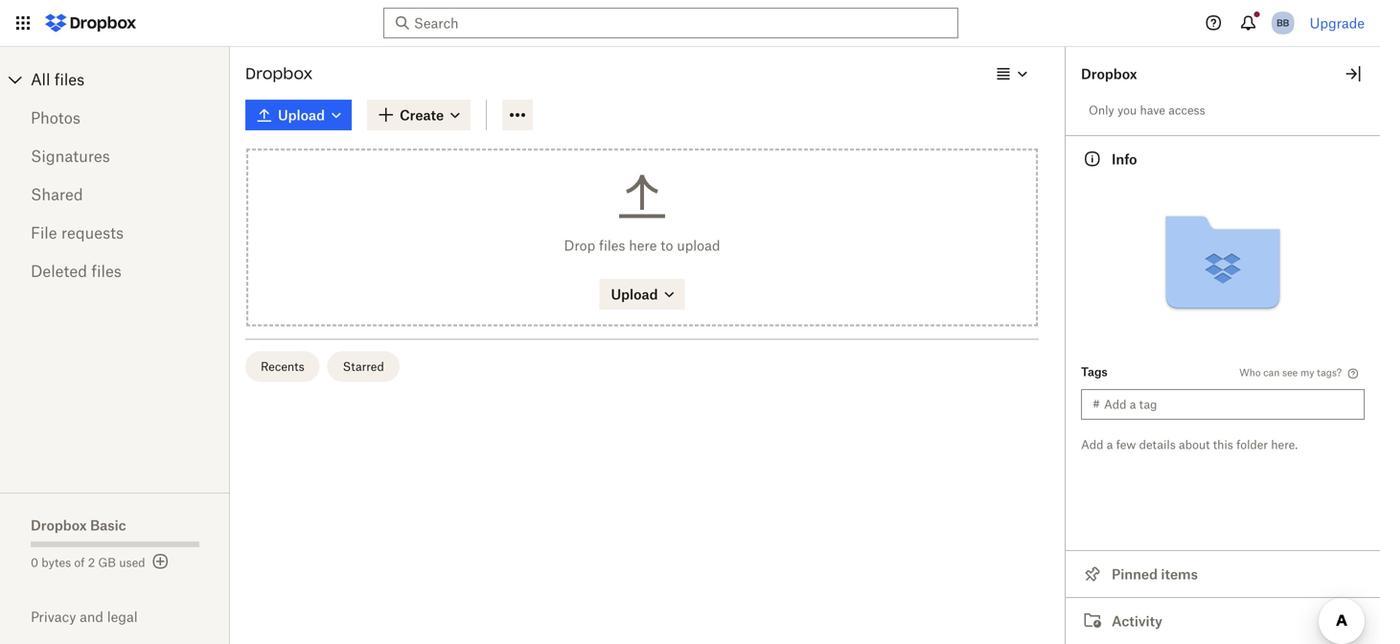 Task type: vqa. For each thing, say whether or not it's contained in the screenshot.
the middle files
yes



Task type: describe. For each thing, give the bounding box(es) containing it.
0 horizontal spatial dropbox
[[31, 517, 87, 533]]

photos
[[31, 108, 80, 127]]

add a few details about this folder here.
[[1081, 438, 1298, 452]]

info
[[1112, 151, 1137, 167]]

upload button
[[599, 279, 685, 309]]

you
[[1117, 103, 1137, 117]]

files for drop
[[599, 237, 625, 253]]

upload
[[677, 237, 720, 253]]

who can see my tags? image
[[1346, 366, 1361, 381]]

who
[[1239, 367, 1261, 379]]

recents button
[[245, 351, 320, 382]]

items
[[1161, 566, 1198, 582]]

of
[[74, 555, 85, 570]]

get more space image
[[149, 550, 172, 573]]

upload button
[[245, 100, 352, 130]]

pinned
[[1112, 566, 1158, 582]]

deleted files link
[[31, 252, 199, 290]]

bytes
[[41, 555, 71, 570]]

Add a tag text field
[[1104, 394, 1353, 415]]

1 horizontal spatial dropbox
[[245, 64, 313, 83]]

all files
[[31, 70, 84, 89]]

file requests
[[31, 223, 124, 242]]

who can see my tags?
[[1239, 367, 1342, 379]]

my
[[1300, 367, 1314, 379]]

dropbox basic
[[31, 517, 126, 533]]

privacy and legal link
[[31, 609, 230, 625]]

Search in folder "Dropbox" text field
[[414, 12, 923, 34]]

only
[[1089, 103, 1114, 117]]

few
[[1116, 438, 1136, 452]]

upload inside dropdown button
[[278, 107, 325, 123]]

upgrade
[[1310, 15, 1365, 31]]

have
[[1140, 103, 1165, 117]]

2
[[88, 555, 95, 570]]

2 horizontal spatial dropbox
[[1081, 66, 1137, 82]]

file requests link
[[31, 214, 199, 252]]

gb
[[98, 555, 116, 570]]

file
[[31, 223, 57, 242]]

files for deleted
[[91, 262, 122, 280]]

bb button
[[1268, 8, 1298, 38]]

deleted files
[[31, 262, 122, 280]]

legal
[[107, 609, 138, 625]]

about
[[1179, 438, 1210, 452]]

activity button
[[1066, 597, 1380, 644]]

details
[[1139, 438, 1176, 452]]

starred button
[[327, 351, 399, 382]]

bb
[[1277, 17, 1289, 29]]

tags?
[[1317, 367, 1342, 379]]

access
[[1169, 103, 1205, 117]]

here.
[[1271, 438, 1298, 452]]



Task type: locate. For each thing, give the bounding box(es) containing it.
1 horizontal spatial files
[[91, 262, 122, 280]]

upgrade link
[[1310, 15, 1365, 31]]

close details pane image
[[1342, 62, 1365, 85]]

1 vertical spatial upload
[[611, 286, 658, 302]]

0
[[31, 555, 38, 570]]

this
[[1213, 438, 1233, 452]]

shared link
[[31, 175, 199, 214]]

tags
[[1081, 365, 1108, 379]]

pinned items button
[[1066, 550, 1380, 597]]

folder
[[1236, 438, 1268, 452]]

signatures
[[31, 147, 110, 165]]

0 vertical spatial files
[[54, 70, 84, 89]]

create button
[[367, 100, 471, 130]]

activity
[[1112, 613, 1162, 629]]

files
[[54, 70, 84, 89], [599, 237, 625, 253], [91, 262, 122, 280]]

2 horizontal spatial files
[[599, 237, 625, 253]]

pinned items
[[1112, 566, 1198, 582]]

upload
[[278, 107, 325, 123], [611, 286, 658, 302]]

recents
[[261, 359, 304, 374]]

create
[[400, 107, 444, 123]]

privacy and legal
[[31, 609, 138, 625]]

add
[[1081, 438, 1104, 452]]

dropbox up upload dropdown button
[[245, 64, 313, 83]]

can
[[1263, 367, 1280, 379]]

and
[[80, 609, 103, 625]]

files for all
[[54, 70, 84, 89]]

drop
[[564, 237, 595, 253]]

shared
[[31, 185, 83, 204]]

basic
[[90, 517, 126, 533]]

see
[[1282, 367, 1298, 379]]

files down file requests link
[[91, 262, 122, 280]]

info button
[[1066, 135, 1380, 182]]

0 vertical spatial upload
[[278, 107, 325, 123]]

dropbox up bytes
[[31, 517, 87, 533]]

only you have access
[[1089, 103, 1205, 117]]

a
[[1107, 438, 1113, 452]]

requests
[[61, 223, 124, 242]]

to
[[661, 237, 673, 253]]

all files link
[[31, 64, 230, 95]]

dropbox logo - go to the homepage image
[[38, 8, 143, 38]]

drop files here to upload
[[564, 237, 720, 253]]

photos link
[[31, 99, 199, 137]]

starred
[[343, 359, 384, 374]]

#
[[1093, 397, 1100, 412]]

2 vertical spatial files
[[91, 262, 122, 280]]

dropbox up only
[[1081, 66, 1137, 82]]

0 bytes of 2 gb used
[[31, 555, 145, 570]]

used
[[119, 555, 145, 570]]

0 horizontal spatial upload
[[278, 107, 325, 123]]

global header element
[[0, 0, 1380, 47]]

privacy
[[31, 609, 76, 625]]

files left here
[[599, 237, 625, 253]]

1 horizontal spatial upload
[[611, 286, 658, 302]]

files inside "link"
[[91, 262, 122, 280]]

signatures link
[[31, 137, 199, 175]]

here
[[629, 237, 657, 253]]

dropbox
[[245, 64, 313, 83], [1081, 66, 1137, 82], [31, 517, 87, 533]]

all
[[31, 70, 50, 89]]

files right all
[[54, 70, 84, 89]]

deleted
[[31, 262, 87, 280]]

upload inside popup button
[[611, 286, 658, 302]]

1 vertical spatial files
[[599, 237, 625, 253]]

0 horizontal spatial files
[[54, 70, 84, 89]]



